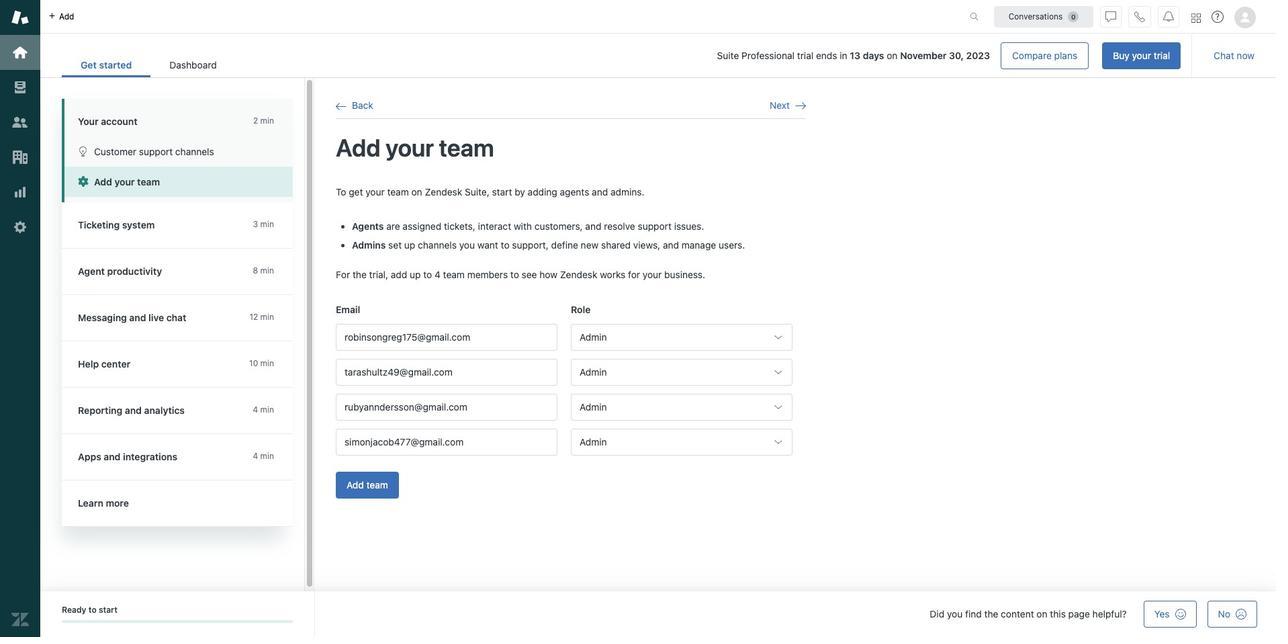 Task type: describe. For each thing, give the bounding box(es) containing it.
compare plans button
[[1001, 42, 1090, 69]]

in
[[840, 50, 848, 61]]

zendesk products image
[[1192, 13, 1202, 23]]

to left see
[[511, 269, 519, 280]]

admin for 2nd email field from the top of the page
[[580, 366, 607, 378]]

buy your trial button
[[1103, 42, 1182, 69]]

business.
[[665, 269, 706, 280]]

add for the content-title region
[[336, 133, 381, 162]]

start inside footer
[[99, 605, 118, 615]]

center
[[101, 358, 131, 370]]

learn more button
[[62, 481, 290, 526]]

0 horizontal spatial zendesk
[[425, 186, 463, 197]]

more
[[106, 497, 129, 509]]

get started image
[[11, 44, 29, 61]]

2 min
[[253, 116, 274, 126]]

notifications image
[[1164, 11, 1175, 22]]

apps and integrations heading
[[62, 434, 306, 481]]

agent productivity
[[78, 265, 162, 277]]

help center
[[78, 358, 131, 370]]

reporting
[[78, 405, 123, 416]]

ends
[[817, 50, 838, 61]]

2
[[253, 116, 258, 126]]

add inside region
[[391, 269, 407, 280]]

days
[[863, 50, 885, 61]]

for the trial, add up to 4 team members to see how zendesk works for your business.
[[336, 269, 706, 280]]

progress-bar progress bar
[[62, 621, 293, 623]]

admins
[[352, 239, 386, 251]]

to get your team on zendesk suite, start by adding agents and admins.
[[336, 186, 645, 197]]

add your team inside the content-title region
[[336, 133, 494, 162]]

see
[[522, 269, 537, 280]]

to inside footer
[[89, 605, 97, 615]]

ticketing system
[[78, 219, 155, 231]]

min for agent productivity
[[260, 265, 274, 276]]

buy your trial
[[1114, 50, 1171, 61]]

role
[[571, 304, 591, 315]]

3
[[253, 219, 258, 229]]

team inside button
[[137, 176, 160, 188]]

now
[[1238, 50, 1255, 61]]

13
[[850, 50, 861, 61]]

reporting and analytics
[[78, 405, 185, 416]]

views,
[[634, 239, 661, 251]]

chat
[[1215, 50, 1235, 61]]

to
[[336, 186, 346, 197]]

and inside 'heading'
[[129, 312, 146, 323]]

min for ticketing system
[[260, 219, 274, 229]]

help
[[78, 358, 99, 370]]

views image
[[11, 79, 29, 96]]

0 vertical spatial 4
[[435, 269, 441, 280]]

are
[[387, 221, 400, 232]]

with
[[514, 221, 532, 232]]

to right want
[[501, 239, 510, 251]]

this
[[1051, 608, 1066, 620]]

get
[[349, 186, 363, 197]]

trial for your
[[1154, 50, 1171, 61]]

want
[[478, 239, 499, 251]]

buy
[[1114, 50, 1130, 61]]

the inside footer
[[985, 608, 999, 620]]

region containing to get your team on zendesk suite, start by adding agents and admins.
[[336, 185, 806, 515]]

ticketing
[[78, 219, 120, 231]]

yes
[[1155, 608, 1170, 620]]

started
[[99, 59, 132, 71]]

1 vertical spatial up
[[410, 269, 421, 280]]

learn more
[[78, 497, 129, 509]]

admins set up channels you want to support, define new shared views, and manage users.
[[352, 239, 746, 251]]

customers,
[[535, 221, 583, 232]]

30,
[[950, 50, 964, 61]]

suite
[[717, 50, 739, 61]]

live
[[149, 312, 164, 323]]

messaging and live chat
[[78, 312, 186, 323]]

assigned
[[403, 221, 442, 232]]

did you find the content on this page helpful?
[[930, 608, 1128, 620]]

page
[[1069, 608, 1091, 620]]

apps and integrations
[[78, 451, 177, 462]]

conversations
[[1009, 11, 1063, 21]]

and left analytics
[[125, 405, 142, 416]]

your
[[78, 116, 99, 127]]

learn more heading
[[62, 481, 306, 527]]

shared
[[601, 239, 631, 251]]

manage
[[682, 239, 717, 251]]

messaging
[[78, 312, 127, 323]]

set
[[389, 239, 402, 251]]

footer containing did you find the content on this page helpful?
[[40, 591, 1277, 637]]

learn
[[78, 497, 103, 509]]

4 for reporting and analytics
[[253, 405, 258, 415]]

3 min
[[253, 219, 274, 229]]

main element
[[0, 0, 40, 637]]

admin button for 1st email field
[[571, 324, 793, 351]]

next
[[770, 99, 790, 111]]

find
[[966, 608, 982, 620]]

0 vertical spatial up
[[405, 239, 416, 251]]

4 email field from the top
[[336, 429, 558, 456]]

add your team inside button
[[94, 176, 160, 188]]

back button
[[336, 99, 374, 112]]

section containing suite professional trial ends in
[[246, 42, 1182, 69]]

organizations image
[[11, 149, 29, 166]]

did
[[930, 608, 945, 620]]

min for messaging and live chat
[[260, 312, 274, 322]]

channels inside button
[[175, 146, 214, 157]]

next button
[[770, 99, 806, 112]]

min for reporting and analytics
[[260, 405, 274, 415]]



Task type: locate. For each thing, give the bounding box(es) containing it.
content
[[1001, 608, 1035, 620]]

0 horizontal spatial channels
[[175, 146, 214, 157]]

2 admin from the top
[[580, 366, 607, 378]]

your account heading
[[62, 99, 306, 136]]

yes button
[[1144, 601, 1197, 628]]

add inside the content-title region
[[336, 133, 381, 162]]

interact
[[478, 221, 512, 232]]

how
[[540, 269, 558, 280]]

add right zendesk support image
[[59, 11, 74, 21]]

on inside footer
[[1037, 608, 1048, 620]]

6 min from the top
[[260, 405, 274, 415]]

2 vertical spatial 4
[[253, 451, 258, 461]]

agents
[[352, 221, 384, 232]]

Email field
[[336, 324, 558, 351], [336, 359, 558, 386], [336, 394, 558, 421], [336, 429, 558, 456]]

0 vertical spatial you
[[459, 239, 475, 251]]

your inside button
[[1133, 50, 1152, 61]]

button displays agent's chat status as invisible. image
[[1106, 11, 1117, 22]]

1 vertical spatial support
[[638, 221, 672, 232]]

and right apps
[[104, 451, 121, 462]]

min inside agent productivity heading
[[260, 265, 274, 276]]

1 vertical spatial you
[[948, 608, 963, 620]]

get started
[[81, 59, 132, 71]]

1 horizontal spatial zendesk
[[560, 269, 598, 280]]

2 vertical spatial on
[[1037, 608, 1048, 620]]

2 min from the top
[[260, 219, 274, 229]]

1 horizontal spatial support
[[638, 221, 672, 232]]

customer support channels
[[94, 146, 214, 157]]

issues.
[[675, 221, 705, 232]]

1 trial from the left
[[798, 50, 814, 61]]

start right ready
[[99, 605, 118, 615]]

0 horizontal spatial the
[[353, 269, 367, 280]]

1 vertical spatial 4
[[253, 405, 258, 415]]

12
[[250, 312, 258, 322]]

min inside 'messaging and live chat' 'heading'
[[260, 312, 274, 322]]

customer support channels button
[[65, 136, 293, 167]]

dashboard
[[170, 59, 217, 71]]

ready to start
[[62, 605, 118, 615]]

trial inside button
[[1154, 50, 1171, 61]]

add your team
[[336, 133, 494, 162], [94, 176, 160, 188]]

suite,
[[465, 186, 490, 197]]

november
[[901, 50, 947, 61]]

to right ready
[[89, 605, 97, 615]]

to down 'assigned'
[[424, 269, 432, 280]]

min
[[260, 116, 274, 126], [260, 219, 274, 229], [260, 265, 274, 276], [260, 312, 274, 322], [260, 358, 274, 368], [260, 405, 274, 415], [260, 451, 274, 461]]

works
[[600, 269, 626, 280]]

4 for apps and integrations
[[253, 451, 258, 461]]

1 vertical spatial channels
[[418, 239, 457, 251]]

1 vertical spatial the
[[985, 608, 999, 620]]

on right days
[[887, 50, 898, 61]]

add team
[[347, 479, 388, 491]]

up right trial, at left
[[410, 269, 421, 280]]

start left by
[[492, 186, 512, 197]]

0 horizontal spatial on
[[412, 186, 423, 197]]

1 horizontal spatial you
[[948, 608, 963, 620]]

back
[[352, 99, 374, 111]]

3 admin from the top
[[580, 401, 607, 413]]

0 vertical spatial 4 min
[[253, 405, 274, 415]]

1 vertical spatial add your team
[[94, 176, 160, 188]]

support up views,
[[638, 221, 672, 232]]

zendesk image
[[11, 611, 29, 628]]

analytics
[[144, 405, 185, 416]]

conversations button
[[995, 6, 1094, 27]]

1 vertical spatial add
[[391, 269, 407, 280]]

admin button
[[571, 324, 793, 351], [571, 359, 793, 386], [571, 394, 793, 421], [571, 429, 793, 456]]

4 admin from the top
[[580, 436, 607, 448]]

agent productivity heading
[[62, 249, 306, 295]]

2 horizontal spatial on
[[1037, 608, 1048, 620]]

0 vertical spatial add
[[59, 11, 74, 21]]

reporting and analytics heading
[[62, 388, 306, 434]]

4 min inside the reporting and analytics heading
[[253, 405, 274, 415]]

0 vertical spatial zendesk
[[425, 186, 463, 197]]

and left live
[[129, 312, 146, 323]]

suite professional trial ends in 13 days on november 30, 2023
[[717, 50, 991, 61]]

4 min inside apps and integrations heading
[[253, 451, 274, 461]]

get
[[81, 59, 97, 71]]

3 admin button from the top
[[571, 394, 793, 421]]

add team button
[[336, 472, 399, 499]]

November 30, 2023 text field
[[901, 50, 991, 61]]

2023
[[967, 50, 991, 61]]

zendesk left suite,
[[425, 186, 463, 197]]

and right agents
[[592, 186, 608, 197]]

the right the find
[[985, 608, 999, 620]]

compare
[[1013, 50, 1052, 61]]

support inside region
[[638, 221, 672, 232]]

0 horizontal spatial you
[[459, 239, 475, 251]]

tab list containing get started
[[62, 52, 236, 77]]

compare plans
[[1013, 50, 1078, 61]]

10 min
[[249, 358, 274, 368]]

trial for professional
[[798, 50, 814, 61]]

1 vertical spatial add
[[94, 176, 112, 188]]

reporting image
[[11, 183, 29, 201]]

and right views,
[[663, 239, 679, 251]]

chat now button
[[1204, 42, 1266, 69]]

channels down 'assigned'
[[418, 239, 457, 251]]

min for apps and integrations
[[260, 451, 274, 461]]

1 admin button from the top
[[571, 324, 793, 351]]

the right the for on the left top of the page
[[353, 269, 367, 280]]

admin button for 2nd email field from the top of the page
[[571, 359, 793, 386]]

4 min for integrations
[[253, 451, 274, 461]]

add inside button
[[94, 176, 112, 188]]

define
[[551, 239, 579, 251]]

tab list
[[62, 52, 236, 77]]

chat now
[[1215, 50, 1255, 61]]

0 vertical spatial support
[[139, 146, 173, 157]]

1 vertical spatial start
[[99, 605, 118, 615]]

support
[[139, 146, 173, 157], [638, 221, 672, 232]]

min inside the help center heading
[[260, 358, 274, 368]]

tickets,
[[444, 221, 476, 232]]

your inside button
[[115, 176, 135, 188]]

you inside footer
[[948, 608, 963, 620]]

admin for 3rd email field
[[580, 401, 607, 413]]

trial,
[[369, 269, 388, 280]]

10
[[249, 358, 258, 368]]

your
[[1133, 50, 1152, 61], [386, 133, 434, 162], [115, 176, 135, 188], [366, 186, 385, 197], [643, 269, 662, 280]]

3 email field from the top
[[336, 394, 558, 421]]

by
[[515, 186, 525, 197]]

channels up add your team button
[[175, 146, 214, 157]]

min inside your account heading
[[260, 116, 274, 126]]

ticketing system heading
[[62, 202, 306, 249]]

on left this
[[1037, 608, 1048, 620]]

4 min from the top
[[260, 312, 274, 322]]

min for your account
[[260, 116, 274, 126]]

zendesk support image
[[11, 9, 29, 26]]

dashboard tab
[[151, 52, 236, 77]]

2 trial from the left
[[1154, 50, 1171, 61]]

4 min for analytics
[[253, 405, 274, 415]]

help center heading
[[62, 341, 306, 388]]

2 vertical spatial add
[[347, 479, 364, 491]]

trial left ends
[[798, 50, 814, 61]]

professional
[[742, 50, 795, 61]]

footer
[[40, 591, 1277, 637]]

add button
[[40, 0, 82, 33]]

channels inside region
[[418, 239, 457, 251]]

admin button for 3rd email field
[[571, 394, 793, 421]]

1 horizontal spatial add your team
[[336, 133, 494, 162]]

8
[[253, 265, 258, 276]]

zendesk right how
[[560, 269, 598, 280]]

section
[[246, 42, 1182, 69]]

0 vertical spatial add your team
[[336, 133, 494, 162]]

admin
[[580, 332, 607, 343], [580, 366, 607, 378], [580, 401, 607, 413], [580, 436, 607, 448]]

members
[[468, 269, 508, 280]]

1 4 min from the top
[[253, 405, 274, 415]]

1 email field from the top
[[336, 324, 558, 351]]

new
[[581, 239, 599, 251]]

1 vertical spatial 4 min
[[253, 451, 274, 461]]

4 inside apps and integrations heading
[[253, 451, 258, 461]]

support inside customer support channels button
[[139, 146, 173, 157]]

0 horizontal spatial trial
[[798, 50, 814, 61]]

adding
[[528, 186, 558, 197]]

up
[[405, 239, 416, 251], [410, 269, 421, 280]]

min for help center
[[260, 358, 274, 368]]

team inside the content-title region
[[439, 133, 494, 162]]

trial down notifications image
[[1154, 50, 1171, 61]]

admin for 1st email field
[[580, 332, 607, 343]]

1 horizontal spatial the
[[985, 608, 999, 620]]

min inside apps and integrations heading
[[260, 451, 274, 461]]

8 min
[[253, 265, 274, 276]]

resolve
[[604, 221, 636, 232]]

region
[[336, 185, 806, 515]]

0 vertical spatial channels
[[175, 146, 214, 157]]

5 min from the top
[[260, 358, 274, 368]]

team inside button
[[367, 479, 388, 491]]

0 vertical spatial the
[[353, 269, 367, 280]]

1 vertical spatial on
[[412, 186, 423, 197]]

users.
[[719, 239, 746, 251]]

support up add your team button
[[139, 146, 173, 157]]

4 admin button from the top
[[571, 429, 793, 456]]

admin image
[[11, 218, 29, 236]]

ready
[[62, 605, 86, 615]]

0 vertical spatial start
[[492, 186, 512, 197]]

on inside section
[[887, 50, 898, 61]]

you
[[459, 239, 475, 251], [948, 608, 963, 620]]

1 admin from the top
[[580, 332, 607, 343]]

1 horizontal spatial trial
[[1154, 50, 1171, 61]]

admin for fourth email field from the top of the page
[[580, 436, 607, 448]]

1 min from the top
[[260, 116, 274, 126]]

7 min from the top
[[260, 451, 274, 461]]

you down tickets,
[[459, 239, 475, 251]]

add for add team button
[[347, 479, 364, 491]]

add
[[336, 133, 381, 162], [94, 176, 112, 188], [347, 479, 364, 491]]

add right trial, at left
[[391, 269, 407, 280]]

0 vertical spatial on
[[887, 50, 898, 61]]

agents
[[560, 186, 590, 197]]

2 4 min from the top
[[253, 451, 274, 461]]

min inside ticketing system heading
[[260, 219, 274, 229]]

for
[[336, 269, 350, 280]]

1 horizontal spatial channels
[[418, 239, 457, 251]]

apps
[[78, 451, 101, 462]]

min inside the reporting and analytics heading
[[260, 405, 274, 415]]

customers image
[[11, 114, 29, 131]]

on up 'assigned'
[[412, 186, 423, 197]]

account
[[101, 116, 137, 127]]

2 email field from the top
[[336, 359, 558, 386]]

system
[[122, 219, 155, 231]]

team
[[439, 133, 494, 162], [137, 176, 160, 188], [387, 186, 409, 197], [443, 269, 465, 280], [367, 479, 388, 491]]

add inside popup button
[[59, 11, 74, 21]]

0 vertical spatial add
[[336, 133, 381, 162]]

0 horizontal spatial add your team
[[94, 176, 160, 188]]

the
[[353, 269, 367, 280], [985, 608, 999, 620]]

1 vertical spatial zendesk
[[560, 269, 598, 280]]

start
[[492, 186, 512, 197], [99, 605, 118, 615]]

up right set
[[405, 239, 416, 251]]

your inside the content-title region
[[386, 133, 434, 162]]

4 min
[[253, 405, 274, 415], [253, 451, 274, 461]]

content-title region
[[336, 133, 806, 164]]

integrations
[[123, 451, 177, 462]]

4
[[435, 269, 441, 280], [253, 405, 258, 415], [253, 451, 258, 461]]

plans
[[1055, 50, 1078, 61]]

agent
[[78, 265, 105, 277]]

4 inside the reporting and analytics heading
[[253, 405, 258, 415]]

0 horizontal spatial start
[[99, 605, 118, 615]]

0 horizontal spatial support
[[139, 146, 173, 157]]

email
[[336, 304, 360, 315]]

1 horizontal spatial on
[[887, 50, 898, 61]]

add inside button
[[347, 479, 364, 491]]

helpful?
[[1093, 608, 1128, 620]]

0 horizontal spatial add
[[59, 11, 74, 21]]

agents are assigned tickets, interact with customers, and resolve support issues.
[[352, 221, 705, 232]]

and up "new"
[[586, 221, 602, 232]]

you right did
[[948, 608, 963, 620]]

messaging and live chat heading
[[62, 295, 306, 341]]

no
[[1219, 608, 1231, 620]]

2 admin button from the top
[[571, 359, 793, 386]]

1 horizontal spatial add
[[391, 269, 407, 280]]

get help image
[[1212, 11, 1224, 23]]

1 horizontal spatial start
[[492, 186, 512, 197]]

productivity
[[107, 265, 162, 277]]

admin button for fourth email field from the top of the page
[[571, 429, 793, 456]]

3 min from the top
[[260, 265, 274, 276]]



Task type: vqa. For each thing, say whether or not it's contained in the screenshot.


